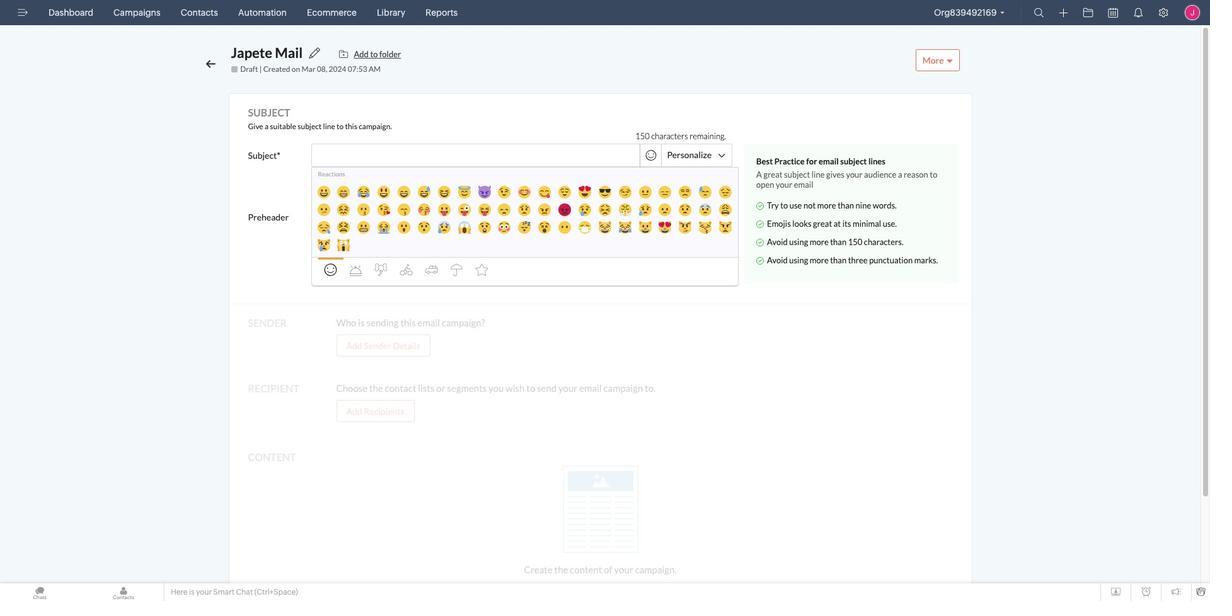 Task type: locate. For each thing, give the bounding box(es) containing it.
campaigns
[[114, 8, 161, 18]]

ecommerce link
[[302, 0, 362, 25]]

calendar image
[[1109, 8, 1118, 18]]

quick actions image
[[1059, 8, 1068, 18]]

here is your smart chat (ctrl+space)
[[171, 588, 298, 597]]

campaigns link
[[109, 0, 166, 25]]

dashboard link
[[44, 0, 98, 25]]

contacts
[[181, 8, 218, 18]]

ecommerce
[[307, 8, 357, 18]]

folder image
[[1083, 8, 1094, 18]]

automation link
[[233, 0, 292, 25]]

contacts link
[[176, 0, 223, 25]]

contacts image
[[84, 584, 163, 601]]

library
[[377, 8, 406, 18]]

reports
[[426, 8, 458, 18]]



Task type: vqa. For each thing, say whether or not it's contained in the screenshot.
SalesIQ link
no



Task type: describe. For each thing, give the bounding box(es) containing it.
configure settings image
[[1159, 8, 1169, 18]]

your
[[196, 588, 212, 597]]

org839492169
[[934, 8, 997, 18]]

is
[[189, 588, 195, 597]]

here
[[171, 588, 188, 597]]

chat
[[236, 588, 253, 597]]

smart
[[213, 588, 235, 597]]

search image
[[1034, 8, 1044, 18]]

automation
[[238, 8, 287, 18]]

chats image
[[0, 584, 79, 601]]

reports link
[[421, 0, 463, 25]]

(ctrl+space)
[[254, 588, 298, 597]]

notifications image
[[1134, 8, 1144, 18]]

dashboard
[[49, 8, 93, 18]]

library link
[[372, 0, 411, 25]]



